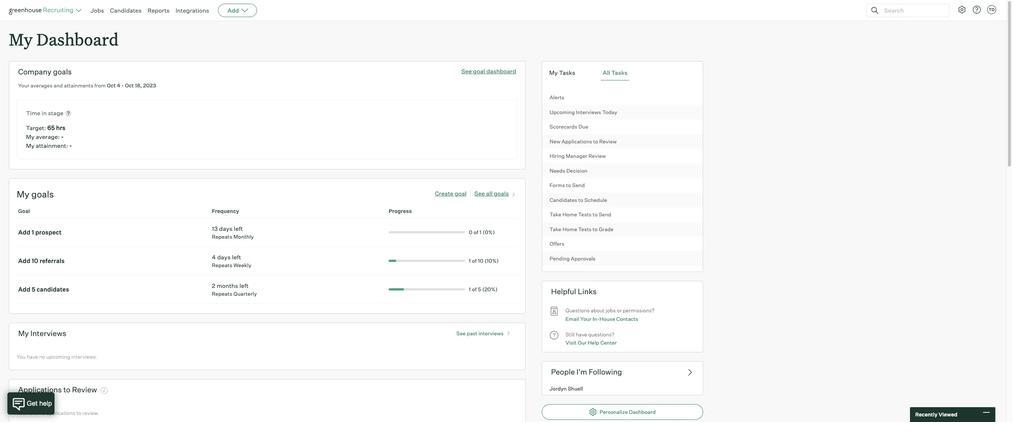 Task type: locate. For each thing, give the bounding box(es) containing it.
left inside 2 months left repeats quarterly
[[240, 282, 249, 290]]

following
[[589, 367, 622, 377]]

1 repeats from the top
[[212, 234, 232, 240]]

1 oct from the left
[[107, 82, 116, 89]]

interviews for upcoming
[[576, 109, 601, 115]]

2 vertical spatial have
[[27, 410, 38, 417]]

goal for create
[[455, 190, 467, 197]]

review up the review. in the left bottom of the page
[[72, 385, 97, 395]]

review.
[[82, 410, 99, 417]]

days
[[219, 225, 233, 232], [217, 254, 231, 261]]

0 vertical spatial see
[[461, 68, 472, 75]]

1 horizontal spatial candidates
[[550, 197, 577, 203]]

candidates for candidates
[[110, 7, 142, 14]]

2 horizontal spatial -
[[121, 82, 124, 89]]

your averages and attainments from oct 4 - oct 18, 2023
[[18, 82, 156, 89]]

take down "candidates to schedule"
[[550, 211, 561, 218]]

interviews
[[576, 109, 601, 115], [30, 329, 66, 338]]

0 vertical spatial have
[[576, 332, 587, 338]]

- left 18,
[[121, 82, 124, 89]]

5
[[32, 286, 35, 293], [478, 286, 481, 293]]

4 up 2 in the bottom left of the page
[[212, 254, 216, 261]]

10 left (10%)
[[478, 258, 483, 264]]

of for 13 days left
[[474, 229, 478, 235]]

review for hiring manager review
[[588, 153, 606, 159]]

to
[[593, 138, 598, 145], [566, 182, 571, 188], [578, 197, 583, 203], [593, 211, 598, 218], [593, 226, 598, 232], [63, 385, 70, 395], [76, 410, 81, 417]]

2 tests from the top
[[578, 226, 592, 232]]

1 vertical spatial 4
[[212, 254, 216, 261]]

1 vertical spatial progress bar
[[320, 260, 465, 262]]

1 left (10%)
[[469, 258, 471, 264]]

or
[[617, 308, 622, 314]]

pending approvals
[[550, 255, 596, 262]]

no left upcoming
[[39, 354, 45, 360]]

tests down take home tests to send
[[578, 226, 592, 232]]

2 vertical spatial progress bar
[[327, 288, 465, 291]]

attainment:
[[36, 142, 68, 149]]

repeats for 2
[[212, 291, 232, 297]]

repeats down 13
[[212, 234, 232, 240]]

to right forms at the top of page
[[566, 182, 571, 188]]

dashboard down jobs link in the top left of the page
[[36, 28, 119, 50]]

add for add 5 candidates
[[18, 286, 30, 293]]

repeats
[[212, 234, 232, 240], [212, 262, 232, 268], [212, 291, 232, 297]]

progress bar
[[389, 231, 465, 234], [320, 260, 465, 262], [327, 288, 465, 291]]

email
[[566, 316, 579, 322]]

dashboard right the personalize
[[629, 409, 656, 415]]

1 horizontal spatial goal
[[473, 68, 485, 75]]

applications up 'you have no applications to review.'
[[18, 385, 62, 395]]

days inside 13 days left repeats monthly
[[219, 225, 233, 232]]

1 vertical spatial review
[[588, 153, 606, 159]]

people
[[551, 367, 575, 377]]

take up the offers
[[550, 226, 561, 232]]

0 horizontal spatial oct
[[107, 82, 116, 89]]

send
[[572, 182, 585, 188], [599, 211, 611, 218]]

my tasks
[[549, 69, 575, 76]]

1 tasks from the left
[[559, 69, 575, 76]]

no
[[39, 354, 45, 360], [39, 410, 45, 417]]

repeats inside "4 days left repeats weekly"
[[212, 262, 232, 268]]

helpful
[[551, 287, 576, 296]]

1 vertical spatial days
[[217, 254, 231, 261]]

attainments
[[64, 82, 93, 89]]

house
[[600, 316, 615, 322]]

0 horizontal spatial interviews
[[30, 329, 66, 338]]

1 vertical spatial tests
[[578, 226, 592, 232]]

1 no from the top
[[39, 354, 45, 360]]

days right 13
[[219, 225, 233, 232]]

take for take home tests to send
[[550, 211, 561, 218]]

0 vertical spatial progress bar
[[389, 231, 465, 234]]

review inside "link"
[[588, 153, 606, 159]]

left up quarterly
[[240, 282, 249, 290]]

send up "candidates to schedule"
[[572, 182, 585, 188]]

of left (10%)
[[472, 258, 477, 264]]

4 days left repeats weekly
[[212, 254, 251, 268]]

0 horizontal spatial 5
[[32, 286, 35, 293]]

0 vertical spatial home
[[563, 211, 577, 218]]

tasks up alerts
[[559, 69, 575, 76]]

add 5 candidates
[[18, 286, 69, 293]]

greenhouse recruiting image
[[9, 6, 76, 15]]

1 vertical spatial interviews
[[30, 329, 66, 338]]

0 vertical spatial tests
[[578, 211, 592, 218]]

see all goals link
[[474, 188, 518, 197]]

1 vertical spatial applications
[[18, 385, 62, 395]]

2 vertical spatial of
[[472, 286, 477, 293]]

send up grade
[[599, 211, 611, 218]]

1
[[32, 229, 34, 236], [480, 229, 482, 235], [469, 258, 471, 264], [469, 286, 471, 293]]

0 vertical spatial of
[[474, 229, 478, 235]]

1 vertical spatial -
[[61, 133, 64, 140]]

0 vertical spatial no
[[39, 354, 45, 360]]

1 you from the top
[[17, 354, 26, 360]]

applications up manager
[[562, 138, 592, 145]]

0 vertical spatial take
[[550, 211, 561, 218]]

repeats left weekly
[[212, 262, 232, 268]]

1 vertical spatial no
[[39, 410, 45, 417]]

shuell
[[568, 386, 583, 392]]

to up take home tests to send
[[578, 197, 583, 203]]

candidates down forms to send
[[550, 197, 577, 203]]

questions
[[566, 308, 590, 314]]

(20%)
[[482, 286, 498, 293]]

2 no from the top
[[39, 410, 45, 417]]

Search text field
[[882, 5, 942, 16]]

candidates link
[[110, 7, 142, 14]]

see past interviews link
[[453, 327, 516, 337]]

1 vertical spatial of
[[472, 258, 477, 264]]

5 left "(20%)"
[[478, 286, 481, 293]]

1 take from the top
[[550, 211, 561, 218]]

see for my interviews
[[456, 330, 466, 337]]

left inside 13 days left repeats monthly
[[234, 225, 243, 232]]

have
[[576, 332, 587, 338], [27, 354, 38, 360], [27, 410, 38, 417]]

no for upcoming
[[39, 354, 45, 360]]

1 horizontal spatial 10
[[478, 258, 483, 264]]

your left in-
[[580, 316, 592, 322]]

(10%)
[[485, 258, 499, 264]]

tasks
[[559, 69, 575, 76], [611, 69, 628, 76]]

center
[[600, 340, 617, 346]]

company goals
[[18, 67, 72, 76]]

- right attainment:
[[69, 142, 72, 149]]

1 horizontal spatial your
[[580, 316, 592, 322]]

65
[[47, 124, 55, 132]]

target:
[[26, 124, 46, 132]]

grade
[[599, 226, 614, 232]]

2 home from the top
[[563, 226, 577, 232]]

- down hrs at the left top of the page
[[61, 133, 64, 140]]

0 horizontal spatial 4
[[117, 82, 120, 89]]

to up hiring manager review
[[593, 138, 598, 145]]

repeats down the months
[[212, 291, 232, 297]]

0 vertical spatial repeats
[[212, 234, 232, 240]]

left for 13 days left
[[234, 225, 243, 232]]

oct right from
[[107, 82, 116, 89]]

see left "past"
[[456, 330, 466, 337]]

0 vertical spatial applications
[[562, 138, 592, 145]]

1 vertical spatial send
[[599, 211, 611, 218]]

days down 13 days left repeats monthly
[[217, 254, 231, 261]]

0 horizontal spatial dashboard
[[36, 28, 119, 50]]

tasks inside 'button'
[[611, 69, 628, 76]]

dashboard for personalize dashboard
[[629, 409, 656, 415]]

tasks inside button
[[559, 69, 575, 76]]

1 vertical spatial you
[[17, 410, 26, 417]]

2 months left repeats quarterly
[[212, 282, 257, 297]]

see goal dashboard link
[[461, 68, 516, 75]]

review down new applications to review
[[588, 153, 606, 159]]

home down "candidates to schedule"
[[563, 211, 577, 218]]

tab list
[[547, 65, 698, 81]]

0 vertical spatial goal
[[473, 68, 485, 75]]

1 horizontal spatial oct
[[125, 82, 134, 89]]

add inside popup button
[[227, 7, 239, 14]]

interviews up 'you have no upcoming interviews.' at the left of the page
[[30, 329, 66, 338]]

(0%)
[[483, 229, 495, 235]]

applications
[[46, 410, 75, 417]]

1 vertical spatial goal
[[455, 190, 467, 197]]

0 vertical spatial your
[[18, 82, 29, 89]]

10 left referrals
[[32, 257, 38, 265]]

scorecards due
[[550, 124, 588, 130]]

left for 2 months left
[[240, 282, 249, 290]]

scorecards
[[550, 124, 577, 130]]

goal
[[473, 68, 485, 75], [455, 190, 467, 197]]

take home tests to grade
[[550, 226, 614, 232]]

0 horizontal spatial your
[[18, 82, 29, 89]]

home for take home tests to grade
[[563, 226, 577, 232]]

10
[[32, 257, 38, 265], [478, 258, 483, 264]]

goal right create at the left top
[[455, 190, 467, 197]]

tests for grade
[[578, 226, 592, 232]]

people i'm following
[[551, 367, 622, 377]]

1 left (0%)
[[480, 229, 482, 235]]

review
[[599, 138, 617, 145], [588, 153, 606, 159], [72, 385, 97, 395]]

0 horizontal spatial tasks
[[559, 69, 575, 76]]

of
[[474, 229, 478, 235], [472, 258, 477, 264], [472, 286, 477, 293]]

1 vertical spatial dashboard
[[629, 409, 656, 415]]

have up our at right bottom
[[576, 332, 587, 338]]

candidates right jobs link in the top left of the page
[[110, 7, 142, 14]]

0 vertical spatial interviews
[[576, 109, 601, 115]]

you for you have no applications to review.
[[17, 410, 26, 417]]

1 horizontal spatial dashboard
[[629, 409, 656, 415]]

days inside "4 days left repeats weekly"
[[217, 254, 231, 261]]

pending approvals link
[[542, 251, 703, 266]]

tests up take home tests to grade
[[578, 211, 592, 218]]

goal left dashboard
[[473, 68, 485, 75]]

have left applications
[[27, 410, 38, 417]]

of left "(20%)"
[[472, 286, 477, 293]]

2023
[[143, 82, 156, 89]]

and
[[54, 82, 63, 89]]

in
[[42, 109, 47, 117]]

oct left 18,
[[125, 82, 134, 89]]

see left dashboard
[[461, 68, 472, 75]]

forms
[[550, 182, 565, 188]]

1 vertical spatial candidates
[[550, 197, 577, 203]]

0 vertical spatial dashboard
[[36, 28, 119, 50]]

1 vertical spatial take
[[550, 226, 561, 232]]

0 vertical spatial candidates
[[110, 7, 142, 14]]

1 vertical spatial your
[[580, 316, 592, 322]]

left up weekly
[[232, 254, 241, 261]]

repeats inside 13 days left repeats monthly
[[212, 234, 232, 240]]

td
[[989, 7, 995, 12]]

applications
[[562, 138, 592, 145], [18, 385, 62, 395]]

have down my interviews
[[27, 354, 38, 360]]

jordyn
[[550, 386, 567, 392]]

1 horizontal spatial 5
[[478, 286, 481, 293]]

to left the review. in the left bottom of the page
[[76, 410, 81, 417]]

1 vertical spatial repeats
[[212, 262, 232, 268]]

1 horizontal spatial applications
[[562, 138, 592, 145]]

time in
[[26, 109, 48, 117]]

repeats for 13
[[212, 234, 232, 240]]

see past interviews
[[456, 330, 504, 337]]

interviews up due
[[576, 109, 601, 115]]

repeats inside 2 months left repeats quarterly
[[212, 291, 232, 297]]

2 vertical spatial review
[[72, 385, 97, 395]]

home down take home tests to send
[[563, 226, 577, 232]]

add for add 1 prospect
[[18, 229, 30, 236]]

2 you from the top
[[17, 410, 26, 417]]

0 horizontal spatial candidates
[[110, 7, 142, 14]]

configure image
[[958, 5, 967, 14]]

1 horizontal spatial tasks
[[611, 69, 628, 76]]

average:
[[36, 133, 60, 140]]

0 vertical spatial you
[[17, 354, 26, 360]]

0 horizontal spatial goal
[[455, 190, 467, 197]]

2 tasks from the left
[[611, 69, 628, 76]]

you
[[17, 354, 26, 360], [17, 410, 26, 417]]

2 vertical spatial left
[[240, 282, 249, 290]]

of right 0
[[474, 229, 478, 235]]

5 left candidates
[[32, 286, 35, 293]]

hiring manager review link
[[542, 149, 703, 163]]

2
[[212, 282, 215, 290]]

1 horizontal spatial -
[[69, 142, 72, 149]]

past
[[467, 330, 477, 337]]

jordyn shuell
[[550, 386, 583, 392]]

have for applications
[[27, 410, 38, 417]]

2 take from the top
[[550, 226, 561, 232]]

new
[[550, 138, 560, 145]]

left up monthly
[[234, 225, 243, 232]]

1 horizontal spatial 4
[[212, 254, 216, 261]]

2 repeats from the top
[[212, 262, 232, 268]]

goals
[[53, 67, 72, 76], [31, 189, 54, 200], [494, 190, 509, 197]]

repeats for 4
[[212, 262, 232, 268]]

have for visit
[[576, 332, 587, 338]]

1 tests from the top
[[578, 211, 592, 218]]

left inside "4 days left repeats weekly"
[[232, 254, 241, 261]]

your down company
[[18, 82, 29, 89]]

target: 65 hrs my average: - my attainment: -
[[26, 124, 72, 149]]

1 vertical spatial home
[[563, 226, 577, 232]]

0 vertical spatial left
[[234, 225, 243, 232]]

review down scorecards due link
[[599, 138, 617, 145]]

my for interviews
[[18, 329, 29, 338]]

2 vertical spatial -
[[69, 142, 72, 149]]

0 horizontal spatial send
[[572, 182, 585, 188]]

progress bar for 2 months left
[[327, 288, 465, 291]]

1 home from the top
[[563, 211, 577, 218]]

interviews.
[[71, 354, 97, 360]]

0 vertical spatial days
[[219, 225, 233, 232]]

3 repeats from the top
[[212, 291, 232, 297]]

my for dashboard
[[9, 28, 33, 50]]

my
[[9, 28, 33, 50], [549, 69, 558, 76], [26, 133, 34, 140], [26, 142, 34, 149], [17, 189, 29, 200], [18, 329, 29, 338]]

1 horizontal spatial send
[[599, 211, 611, 218]]

see left "all"
[[474, 190, 485, 197]]

new applications to review
[[550, 138, 617, 145]]

my inside button
[[549, 69, 558, 76]]

1 horizontal spatial interviews
[[576, 109, 601, 115]]

1 vertical spatial have
[[27, 354, 38, 360]]

tasks right all
[[611, 69, 628, 76]]

1 vertical spatial left
[[232, 254, 241, 261]]

no left applications
[[39, 410, 45, 417]]

links
[[578, 287, 597, 296]]

forms to send link
[[542, 178, 703, 193]]

2 vertical spatial repeats
[[212, 291, 232, 297]]

needs decision
[[550, 168, 587, 174]]

4 right from
[[117, 82, 120, 89]]

2 vertical spatial see
[[456, 330, 466, 337]]

have inside still have questions? visit our help center
[[576, 332, 587, 338]]



Task type: describe. For each thing, give the bounding box(es) containing it.
1 left "(20%)"
[[469, 286, 471, 293]]

18,
[[135, 82, 142, 89]]

to left grade
[[593, 226, 598, 232]]

recently viewed
[[915, 412, 957, 418]]

averages
[[30, 82, 53, 89]]

still have questions? visit our help center
[[566, 332, 617, 346]]

upcoming interviews today link
[[542, 105, 703, 119]]

add for add
[[227, 7, 239, 14]]

to up applications
[[63, 385, 70, 395]]

of for 4 days left
[[472, 258, 477, 264]]

all tasks button
[[601, 65, 630, 81]]

13 days left repeats monthly
[[212, 225, 254, 240]]

1 of 5 (20%)
[[469, 286, 498, 293]]

0 horizontal spatial -
[[61, 133, 64, 140]]

months
[[217, 282, 238, 290]]

add for add 10 referrals
[[18, 257, 30, 265]]

0
[[469, 229, 472, 235]]

candidates to schedule
[[550, 197, 607, 203]]

0 vertical spatial 4
[[117, 82, 120, 89]]

jordyn shuell link
[[542, 382, 703, 395]]

i'm
[[577, 367, 587, 377]]

reports
[[147, 7, 170, 14]]

time
[[26, 109, 40, 117]]

take home tests to grade link
[[542, 222, 703, 237]]

2 oct from the left
[[125, 82, 134, 89]]

tasks for all tasks
[[611, 69, 628, 76]]

0 vertical spatial send
[[572, 182, 585, 188]]

candidates for candidates to schedule
[[550, 197, 577, 203]]

goal for see
[[473, 68, 485, 75]]

questions about jobs or permissions? email your in-house contacts
[[566, 308, 655, 322]]

to down schedule
[[593, 211, 598, 218]]

quarterly
[[233, 291, 257, 297]]

have for upcoming
[[27, 354, 38, 360]]

0 vertical spatial review
[[599, 138, 617, 145]]

interviews
[[479, 330, 504, 337]]

tasks for my tasks
[[559, 69, 575, 76]]

hrs
[[56, 124, 65, 132]]

personalize dashboard link
[[542, 405, 703, 420]]

schedule
[[584, 197, 607, 203]]

13
[[212, 225, 218, 232]]

create goal
[[435, 190, 467, 197]]

recently
[[915, 412, 938, 418]]

upcoming
[[46, 354, 70, 360]]

td button
[[986, 4, 998, 16]]

alerts
[[550, 94, 564, 101]]

weekly
[[233, 262, 251, 268]]

tests for send
[[578, 211, 592, 218]]

company
[[18, 67, 51, 76]]

needs
[[550, 168, 565, 174]]

email your in-house contacts link
[[566, 315, 638, 323]]

people i'm following link
[[542, 362, 703, 382]]

see for company goals
[[461, 68, 472, 75]]

left for 4 days left
[[232, 254, 241, 261]]

all
[[603, 69, 610, 76]]

goal
[[18, 208, 30, 214]]

candidates to schedule link
[[542, 193, 703, 207]]

0 horizontal spatial 10
[[32, 257, 38, 265]]

take for take home tests to grade
[[550, 226, 561, 232]]

hiring
[[550, 153, 565, 159]]

integrations link
[[176, 7, 209, 14]]

progress
[[389, 208, 412, 214]]

my interviews
[[18, 329, 66, 338]]

0 horizontal spatial applications
[[18, 385, 62, 395]]

add 10 referrals
[[18, 257, 65, 265]]

my for tasks
[[549, 69, 558, 76]]

home for take home tests to send
[[563, 211, 577, 218]]

offers
[[550, 241, 564, 247]]

goals for company goals
[[53, 67, 72, 76]]

viewed
[[939, 412, 957, 418]]

days for 13
[[219, 225, 233, 232]]

visit our help center link
[[566, 339, 617, 347]]

applications to review
[[18, 385, 97, 395]]

prospect
[[35, 229, 62, 236]]

offers link
[[542, 237, 703, 251]]

days for 4
[[217, 254, 231, 261]]

your inside questions about jobs or permissions? email your in-house contacts
[[580, 316, 592, 322]]

tab list containing my tasks
[[547, 65, 698, 81]]

jobs
[[90, 7, 104, 14]]

you for you have no upcoming interviews.
[[17, 354, 26, 360]]

add 1 prospect
[[18, 229, 62, 236]]

create
[[435, 190, 453, 197]]

no for applications
[[39, 410, 45, 417]]

decision
[[566, 168, 587, 174]]

take home tests to send link
[[542, 207, 703, 222]]

of for 2 months left
[[472, 286, 477, 293]]

all tasks
[[603, 69, 628, 76]]

progress bar for 13 days left
[[389, 231, 465, 234]]

dashboard for my dashboard
[[36, 28, 119, 50]]

1 vertical spatial see
[[474, 190, 485, 197]]

review for applications to review
[[72, 385, 97, 395]]

you have no applications to review.
[[17, 410, 99, 417]]

visit
[[566, 340, 577, 346]]

reports link
[[147, 7, 170, 14]]

manager
[[566, 153, 587, 159]]

monthly
[[233, 234, 254, 240]]

approvals
[[571, 255, 596, 262]]

jobs
[[606, 308, 616, 314]]

referrals
[[40, 257, 65, 265]]

add button
[[218, 4, 257, 17]]

stage
[[48, 109, 63, 117]]

goals for my goals
[[31, 189, 54, 200]]

helpful links
[[551, 287, 597, 296]]

from
[[94, 82, 106, 89]]

needs decision link
[[542, 163, 703, 178]]

interviews for my
[[30, 329, 66, 338]]

still
[[566, 332, 575, 338]]

see all goals
[[474, 190, 509, 197]]

0 vertical spatial -
[[121, 82, 124, 89]]

questions?
[[588, 332, 614, 338]]

help
[[588, 340, 599, 346]]

pending
[[550, 255, 570, 262]]

frequency
[[212, 208, 239, 214]]

personalize
[[600, 409, 628, 415]]

1 left prospect
[[32, 229, 34, 236]]

my for goals
[[17, 189, 29, 200]]

4 inside "4 days left repeats weekly"
[[212, 254, 216, 261]]

progress bar for 4 days left
[[320, 260, 465, 262]]

scorecards due link
[[542, 119, 703, 134]]

candidates
[[37, 286, 69, 293]]



Task type: vqa. For each thing, say whether or not it's contained in the screenshot.
Activity Feed link
no



